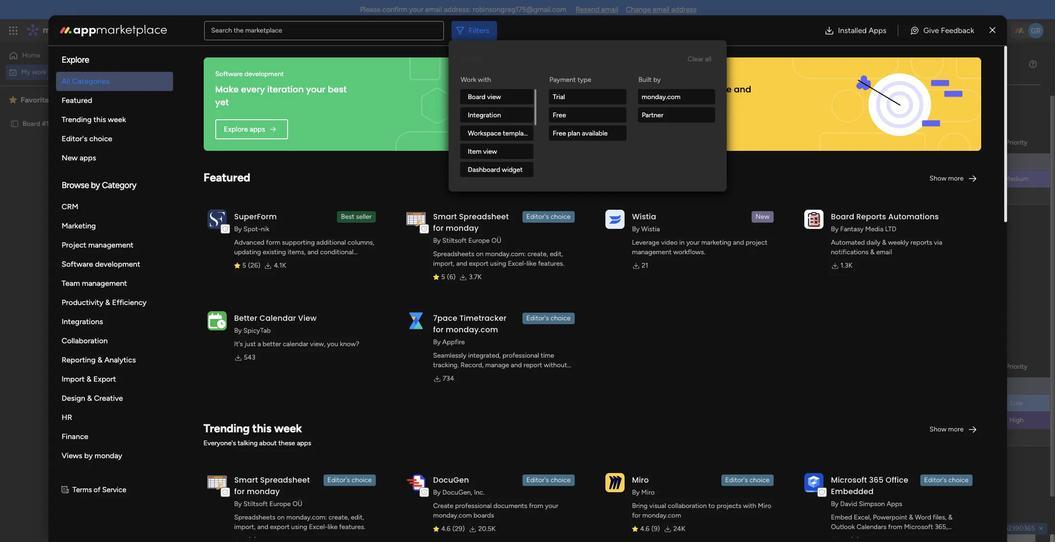 Task type: locate. For each thing, give the bounding box(es) containing it.
apps left notifications image
[[869, 26, 887, 35]]

2 vertical spatial miro
[[758, 502, 771, 511]]

0 vertical spatial board
[[468, 93, 486, 101]]

time
[[712, 83, 732, 95], [541, 352, 554, 360]]

1 explore apps from the left
[[224, 125, 265, 134]]

email down "daily"
[[876, 248, 892, 256]]

your down management
[[648, 83, 668, 95]]

view inside board view button
[[487, 93, 501, 101]]

free down trial on the right top of page
[[553, 111, 566, 119]]

please confirm your email address: robinsongreg175@gmail.com
[[360, 5, 566, 14]]

ltd
[[885, 225, 897, 233]]

explore apps down partner
[[620, 125, 661, 134]]

trending this week
[[62, 115, 126, 124], [204, 422, 302, 436]]

0 horizontal spatial on
[[277, 514, 285, 522]]

0 vertical spatial this
[[93, 115, 106, 124]]

editor's choice
[[62, 134, 112, 143], [526, 213, 571, 221], [526, 314, 571, 323], [327, 477, 372, 485], [526, 477, 571, 485], [725, 477, 770, 485], [924, 477, 969, 485]]

0 horizontal spatial 4.6
[[441, 525, 451, 534]]

visual
[[649, 502, 666, 511]]

2 to-do from the top
[[724, 176, 740, 183]]

by right views
[[84, 452, 93, 461]]

week up these
[[274, 422, 302, 436]]

type
[[578, 76, 591, 84]]

featured down 2
[[204, 171, 250, 185]]

this down categories
[[93, 115, 106, 124]]

monday.com down "timetracker"
[[446, 325, 498, 336]]

0 horizontal spatial using
[[291, 524, 307, 532]]

0 horizontal spatial 5
[[242, 262, 246, 270]]

software up team
[[62, 260, 93, 269]]

your up workflows.
[[686, 239, 700, 247]]

export
[[93, 375, 116, 384]]

seamlessly
[[433, 352, 466, 360]]

your up done
[[306, 83, 325, 95]]

terms of use image
[[62, 485, 69, 496]]

1 more from the top
[[948, 175, 964, 183]]

monday.com down visual
[[642, 512, 681, 520]]

1 horizontal spatial import,
[[433, 260, 455, 268]]

productivity
[[62, 298, 103, 307]]

4.6 (9)
[[640, 525, 660, 534]]

miro
[[632, 475, 649, 486], [641, 489, 655, 497], [758, 502, 771, 511]]

my down home
[[21, 68, 30, 76]]

email left address:
[[425, 5, 442, 14]]

with right projects
[[743, 502, 756, 511]]

email inside automated daily & weekly reports via notifications & email
[[876, 248, 892, 256]]

4.6 left (9)
[[640, 525, 650, 534]]

on inside 'achieve your goals, on time and in budget'
[[698, 83, 709, 95]]

yet
[[215, 96, 229, 108]]

0 horizontal spatial spreadsheets on monday.com: create, edit, import, and export using excel-like features.
[[234, 514, 365, 532]]

1 to-do from the top
[[724, 159, 740, 166]]

0 horizontal spatial microsoft
[[831, 475, 867, 486]]

0 horizontal spatial work
[[32, 68, 47, 76]]

1 horizontal spatial monday.com:
[[485, 250, 526, 258]]

trial
[[553, 93, 565, 101]]

project for project management
[[611, 70, 633, 78]]

0 vertical spatial spreadsheets
[[433, 250, 474, 258]]

1 vertical spatial featured
[[204, 171, 250, 185]]

app logo image
[[207, 210, 227, 229], [406, 210, 425, 229], [605, 210, 624, 229], [804, 210, 823, 229], [207, 311, 227, 331], [406, 311, 425, 331], [207, 474, 227, 493], [406, 474, 425, 493], [605, 474, 624, 493], [804, 474, 823, 493]]

(6)
[[447, 273, 456, 281]]

wistia up leverage
[[641, 225, 660, 233]]

plans
[[181, 26, 197, 35]]

trending up the everyone's
[[204, 422, 250, 436]]

give feedback button
[[902, 21, 982, 40]]

the right search
[[234, 26, 244, 34]]

free left plan
[[553, 129, 566, 137]]

#1
[[42, 119, 49, 128]]

explore down filter dashboard by text search box
[[224, 125, 248, 134]]

david
[[840, 500, 857, 509]]

automations
[[888, 211, 939, 222]]

0 vertical spatial view
[[487, 93, 501, 101]]

tracking.
[[433, 361, 459, 370]]

your
[[409, 5, 423, 14], [306, 83, 325, 95], [648, 83, 668, 95], [686, 239, 700, 247], [545, 502, 558, 511]]

columns,
[[348, 239, 374, 247]]

for inside 7pace timetracker for monday.com
[[433, 325, 444, 336]]

5
[[242, 262, 246, 270], [441, 273, 445, 281]]

5 left (6)
[[441, 273, 445, 281]]

0 vertical spatial from
[[529, 502, 543, 511]]

0 vertical spatial priority
[[1006, 138, 1028, 146]]

software development up every
[[215, 70, 284, 78]]

professional inside seamlessly integrated, professional time tracking. record, manage and report without the extra work.
[[503, 352, 539, 360]]

search
[[211, 26, 232, 34]]

board #1 list box
[[0, 113, 122, 190]]

software development down project management
[[62, 260, 140, 269]]

1 vertical spatial software development
[[62, 260, 140, 269]]

monday.com inside monday.com button
[[642, 93, 681, 101]]

notifications image
[[887, 26, 896, 35]]

software
[[215, 70, 243, 78], [62, 260, 93, 269]]

2 horizontal spatial explore
[[620, 125, 644, 134]]

5 left (26)
[[242, 262, 246, 270]]

trending this week up everyone's talking about these apps
[[204, 422, 302, 436]]

0 vertical spatial show more
[[930, 175, 964, 183]]

in up workflows.
[[679, 239, 685, 247]]

explore apps
[[224, 125, 265, 134], [620, 125, 661, 134]]

explore down partner
[[620, 125, 644, 134]]

1 vertical spatial do
[[733, 176, 740, 183]]

plan
[[568, 129, 580, 137]]

1 horizontal spatial spreadsheets
[[433, 250, 474, 258]]

1 vertical spatial the
[[433, 371, 443, 379]]

project down marketing at the top left
[[62, 241, 86, 250]]

spreadsheet down dashboard
[[459, 211, 509, 222]]

medium
[[1004, 175, 1029, 183]]

2 more from the top
[[948, 426, 964, 434]]

work up 'board view'
[[461, 76, 476, 84]]

2 free from the top
[[553, 129, 566, 137]]

monday.com down create
[[433, 512, 472, 520]]

miro up 'bring'
[[641, 489, 655, 497]]

dashboard widget
[[468, 166, 523, 174]]

2 show more from the top
[[930, 426, 964, 434]]

achieve
[[611, 83, 646, 95]]

partner button
[[638, 107, 715, 123]]

onedrive
[[831, 533, 859, 541]]

development up every
[[244, 70, 284, 78]]

work down plans
[[170, 56, 208, 77]]

your right documents on the left of the page
[[545, 502, 558, 511]]

0 vertical spatial monday.com:
[[485, 250, 526, 258]]

explore apps down filter dashboard by text search box
[[224, 125, 265, 134]]

address
[[671, 5, 697, 14]]

show for trending this week
[[930, 426, 947, 434]]

board inside board reports automations by fantasy media ltd
[[831, 211, 854, 222]]

board down work with at the top left of the page
[[468, 93, 486, 101]]

1 banner logo image from the left
[[448, 58, 573, 151]]

apps down search image
[[249, 125, 265, 134]]

0 horizontal spatial by stiltsoft europe oü
[[234, 500, 303, 509]]

1 priority from the top
[[1006, 138, 1028, 146]]

project management
[[62, 241, 133, 250]]

by for built
[[653, 76, 661, 84]]

0 vertical spatial free
[[553, 111, 566, 119]]

with
[[478, 76, 491, 84], [743, 502, 756, 511]]

project
[[746, 239, 768, 247]]

Filter dashboard by text search field
[[182, 96, 272, 111]]

0 horizontal spatial board
[[23, 119, 40, 128]]

1 vertical spatial microsoft
[[904, 524, 933, 532]]

show more for trending this week
[[930, 426, 964, 434]]

terms
[[73, 486, 92, 495]]

apps down partner
[[646, 125, 661, 134]]

0 horizontal spatial time
[[541, 352, 554, 360]]

0 vertical spatial filters
[[469, 26, 489, 35]]

your inside 'achieve your goals, on time and in budget'
[[648, 83, 668, 95]]

1 4.6 from the left
[[441, 525, 451, 534]]

1 show more button from the top
[[926, 171, 981, 186]]

board inside button
[[468, 93, 486, 101]]

import,
[[433, 260, 455, 268], [234, 524, 256, 532]]

my for my work
[[21, 68, 30, 76]]

the inside seamlessly integrated, professional time tracking. record, manage and report without the extra work.
[[433, 371, 443, 379]]

1 horizontal spatial banner logo image
[[845, 58, 970, 151]]

public board image
[[10, 119, 19, 128]]

payment type
[[550, 76, 591, 84]]

by docugen, inc.
[[433, 489, 485, 497]]

form
[[266, 239, 280, 247]]

microsoft up embedded
[[831, 475, 867, 486]]

5 (6)
[[441, 273, 456, 281]]

1 vertical spatial spreadsheet
[[260, 475, 310, 486]]

analytics
[[104, 356, 136, 365]]

my down see plans button
[[144, 56, 166, 77]]

2 priority from the top
[[1006, 363, 1028, 371]]

resend email link
[[576, 5, 618, 14]]

featured down all categories
[[62, 96, 92, 105]]

view for board view
[[487, 93, 501, 101]]

remove image
[[1037, 525, 1045, 533]]

1 free from the top
[[553, 111, 566, 119]]

view for item view
[[483, 147, 497, 156]]

invite members image
[[929, 26, 939, 35]]

1 vertical spatial excel-
[[309, 524, 328, 532]]

0 vertical spatial professional
[[503, 352, 539, 360]]

give feedback
[[923, 26, 974, 35]]

priority up low
[[1006, 363, 1028, 371]]

0 horizontal spatial from
[[529, 502, 543, 511]]

all
[[705, 55, 711, 63]]

new for new
[[756, 213, 770, 221]]

banner logo image
[[448, 58, 573, 151], [845, 58, 970, 151]]

1 vertical spatial development
[[95, 260, 140, 269]]

via
[[934, 239, 942, 247]]

& right files,
[[948, 514, 953, 522]]

updating
[[234, 248, 261, 256]]

editor's
[[62, 134, 87, 143], [526, 213, 549, 221], [526, 314, 549, 323], [327, 477, 350, 485], [526, 477, 549, 485], [725, 477, 748, 485], [924, 477, 947, 485]]

items inside overdue / 2 items
[[213, 141, 230, 150]]

for
[[433, 223, 444, 234], [433, 325, 444, 336], [234, 487, 245, 498], [632, 512, 641, 520]]

filtering
[[234, 258, 257, 266]]

work with
[[461, 76, 491, 84]]

wistia up by wistia
[[632, 211, 656, 222]]

more
[[948, 175, 964, 183], [948, 426, 964, 434]]

in inside leverage video in your marketing and project management workflows.
[[679, 239, 685, 247]]

smart spreadsheet for monday
[[433, 211, 509, 234], [234, 475, 310, 498]]

europe
[[468, 237, 490, 245], [269, 500, 291, 509]]

2 horizontal spatial 0
[[213, 262, 217, 270]]

1 show from the top
[[930, 175, 947, 183]]

& down calendars
[[861, 533, 865, 541]]

apps up powerpoint
[[887, 500, 902, 509]]

using
[[490, 260, 506, 268], [291, 524, 307, 532]]

project for project management
[[62, 241, 86, 250]]

3.7k
[[469, 273, 482, 281]]

0 vertical spatial spreadsheets on monday.com: create, edit, import, and export using excel-like features.
[[433, 250, 564, 268]]

status
[[940, 138, 959, 146]]

powerpoint
[[873, 514, 907, 522]]

1 do from the top
[[733, 159, 740, 166]]

view right item
[[483, 147, 497, 156]]

project up achieve
[[611, 70, 633, 78]]

2 show more button from the top
[[926, 422, 981, 438]]

1 vertical spatial more
[[948, 426, 964, 434]]

your inside leverage video in your marketing and project management workflows.
[[686, 239, 700, 247]]

make every iteration your best yet
[[215, 83, 347, 108]]

1 vertical spatial with
[[743, 502, 756, 511]]

trending this week down categories
[[62, 115, 126, 124]]

0 vertical spatial featured
[[62, 96, 92, 105]]

week down categories
[[108, 115, 126, 124]]

1 horizontal spatial board
[[468, 93, 486, 101]]

0 horizontal spatial smart spreadsheet for monday
[[234, 475, 310, 498]]

monday.com up partner
[[642, 93, 681, 101]]

installed apps
[[838, 26, 887, 35]]

1 vertical spatial europe
[[269, 500, 291, 509]]

spreadsheet down these
[[260, 475, 310, 486]]

my for my work
[[144, 56, 166, 77]]

marketplace
[[245, 26, 282, 34]]

1 horizontal spatial software
[[215, 70, 243, 78]]

0 horizontal spatial stiltsoft
[[243, 500, 268, 509]]

new up project
[[756, 213, 770, 221]]

0 vertical spatial europe
[[468, 237, 490, 245]]

1 vertical spatial time
[[541, 352, 554, 360]]

trending right #1
[[62, 115, 92, 124]]

greg robinson image
[[1028, 23, 1044, 38]]

0 vertical spatial week
[[108, 115, 126, 124]]

time down 'clear all' button
[[712, 83, 732, 95]]

1 vertical spatial professional
[[455, 502, 492, 511]]

1 horizontal spatial professional
[[503, 352, 539, 360]]

miro up by miro
[[632, 475, 649, 486]]

the down 'tracking.'
[[433, 371, 443, 379]]

1 horizontal spatial development
[[244, 70, 284, 78]]

by right built at the top
[[653, 76, 661, 84]]

monday.com inside bring visual collaboration to projects with miro for monday.com
[[642, 512, 681, 520]]

1 horizontal spatial time
[[712, 83, 732, 95]]

priority up the medium
[[1006, 138, 1028, 146]]

professional up boards
[[455, 502, 492, 511]]

1 vertical spatial spreadsheets
[[234, 514, 275, 522]]

everyone's
[[204, 440, 236, 448]]

simpson
[[859, 500, 885, 509]]

1 image
[[915, 20, 924, 30]]

software up "make"
[[215, 70, 243, 78]]

0 vertical spatial oü
[[491, 237, 501, 245]]

0 vertical spatial do
[[733, 159, 740, 166]]

2 4.6 from the left
[[640, 525, 650, 534]]

apps right these
[[297, 440, 311, 448]]

with up 'board view'
[[478, 76, 491, 84]]

edit,
[[550, 250, 563, 258], [351, 514, 364, 522]]

free for free
[[553, 111, 566, 119]]

board inside list box
[[23, 119, 40, 128]]

view inside item view button
[[483, 147, 497, 156]]

2
[[208, 141, 211, 150]]

by spot-nik
[[234, 225, 269, 233]]

email right resend
[[601, 5, 618, 14]]

explore up the all
[[62, 55, 89, 65]]

board up fantasy at top right
[[831, 211, 854, 222]]

show more button for featured
[[926, 171, 981, 186]]

2 show from the top
[[930, 426, 947, 434]]

0 vertical spatial project
[[611, 70, 633, 78]]

fantasy
[[840, 225, 864, 233]]

filters down please confirm your email address: robinsongreg175@gmail.com
[[469, 26, 489, 35]]

by right browse
[[91, 180, 100, 191]]

spot-
[[243, 225, 261, 233]]

robinsongreg175@gmail.com
[[473, 5, 566, 14]]

0 horizontal spatial explore apps
[[224, 125, 265, 134]]

view,
[[310, 340, 325, 349]]

1 horizontal spatial explore apps
[[620, 125, 661, 134]]

0 vertical spatial more
[[948, 175, 964, 183]]

work down home
[[32, 68, 47, 76]]

0 vertical spatial miro
[[632, 475, 649, 486]]

my inside button
[[21, 68, 30, 76]]

featured
[[62, 96, 92, 105], [204, 171, 250, 185]]

0 vertical spatial create,
[[527, 250, 548, 258]]

2 vertical spatial on
[[277, 514, 285, 522]]

your inside make every iteration your best yet
[[306, 83, 325, 95]]

without
[[544, 361, 567, 370]]

embed excel, powerpoint & word files, & outlook calendars from microsoft 365, onedrive & sharepoint
[[831, 514, 953, 541]]

0 vertical spatial the
[[234, 26, 244, 34]]

1 vertical spatial view
[[483, 147, 497, 156]]

& down "daily"
[[870, 248, 875, 256]]

this up everyone's talking about these apps
[[252, 422, 271, 436]]

from down powerpoint
[[888, 524, 903, 532]]

work inside the my work button
[[32, 68, 47, 76]]

board left #1
[[23, 119, 40, 128]]

filters up work with at the top left of the page
[[461, 55, 482, 64]]

development down project management
[[95, 260, 140, 269]]

miro right projects
[[758, 502, 771, 511]]

work up home button
[[77, 25, 95, 36]]

2 horizontal spatial board
[[831, 211, 854, 222]]

0 horizontal spatial trending this week
[[62, 115, 126, 124]]

on
[[698, 83, 709, 95], [476, 250, 484, 258], [277, 514, 285, 522]]

1 show more from the top
[[930, 175, 964, 183]]

in down achieve
[[611, 96, 619, 108]]

integration
[[468, 111, 501, 119]]

1 vertical spatial 0 items
[[213, 262, 235, 270]]

microsoft inside microsoft 365 office embedded
[[831, 475, 867, 486]]

None search field
[[182, 96, 272, 111]]

& up export
[[98, 356, 102, 365]]

new up browse
[[62, 153, 78, 163]]

leverage
[[632, 239, 660, 247]]

365,
[[935, 524, 948, 532]]

4.6 left '(29)'
[[441, 525, 451, 534]]

& left 'efficiency'
[[105, 298, 110, 307]]

1 vertical spatial import,
[[234, 524, 256, 532]]

1 horizontal spatial trending this week
[[204, 422, 302, 436]]

browse
[[62, 180, 89, 191]]

by for views
[[84, 452, 93, 461]]

microsoft down word
[[904, 524, 933, 532]]

import
[[62, 375, 85, 384]]

1 vertical spatial to-
[[724, 176, 733, 183]]

assess
[[156, 417, 177, 425]]

professional up report
[[503, 352, 539, 360]]

1 horizontal spatial new
[[756, 213, 770, 221]]

2 banner logo image from the left
[[845, 58, 970, 151]]

my work
[[144, 56, 208, 77]]

time up without
[[541, 352, 554, 360]]

your right confirm
[[409, 5, 423, 14]]

monday.com
[[642, 93, 681, 101], [446, 325, 498, 336], [433, 512, 472, 520], [642, 512, 681, 520]]

bring
[[632, 502, 648, 511]]

search everything image
[[974, 26, 983, 35]]

1 vertical spatial export
[[270, 524, 290, 532]]

and inside seamlessly integrated, professional time tracking. record, manage and report without the extra work.
[[511, 361, 522, 370]]

from right documents on the left of the page
[[529, 502, 543, 511]]

view up integration button
[[487, 93, 501, 101]]

1 horizontal spatial edit,
[[550, 250, 563, 258]]



Task type: vqa. For each thing, say whether or not it's contained in the screenshot.
confirm
yes



Task type: describe. For each thing, give the bounding box(es) containing it.
by inside board reports automations by fantasy media ltd
[[831, 225, 839, 233]]

help image
[[995, 26, 1004, 35]]

seamlessly integrated, professional time tracking. record, manage and report without the extra work.
[[433, 352, 567, 379]]

home
[[22, 51, 40, 59]]

0 vertical spatial wistia
[[632, 211, 656, 222]]

for inside bring visual collaboration to projects with miro for monday.com
[[632, 512, 641, 520]]

my work button
[[6, 64, 103, 80]]

4.6 for docugen
[[441, 525, 451, 534]]

1 horizontal spatial by stiltsoft europe oü
[[433, 237, 501, 245]]

achieve your goals, on time and in budget
[[611, 83, 751, 108]]

microsoft inside embed excel, powerpoint & word files, & outlook calendars from microsoft 365, onedrive & sharepoint
[[904, 524, 933, 532]]

integration button
[[460, 107, 534, 123]]

apps image
[[950, 26, 960, 35]]

0 vertical spatial smart spreadsheet for monday
[[433, 211, 509, 234]]

1 vertical spatial monday.com:
[[286, 514, 327, 522]]

1 vertical spatial miro
[[641, 489, 655, 497]]

0 horizontal spatial explore
[[62, 55, 89, 65]]

1 vertical spatial trending this week
[[204, 422, 302, 436]]

show more button for trending this week
[[926, 422, 981, 438]]

7pace
[[433, 313, 457, 324]]

better calendar view by spicytab
[[234, 313, 317, 335]]

sharepoint
[[867, 533, 900, 541]]

1 vertical spatial like
[[328, 524, 338, 532]]

additional
[[316, 239, 346, 247]]

better
[[234, 313, 257, 324]]

bring visual collaboration to projects with miro for monday.com
[[632, 502, 771, 520]]

0 horizontal spatial create,
[[329, 514, 349, 522]]

24k
[[673, 525, 685, 534]]

1 vertical spatial filters
[[461, 55, 482, 64]]

confirm
[[382, 5, 407, 14]]

email right change
[[653, 5, 670, 14]]

professional inside create professional documents from your monday.com boards
[[455, 502, 492, 511]]

1 horizontal spatial oü
[[491, 237, 501, 245]]

/
[[201, 139, 205, 151]]

1 vertical spatial on
[[476, 250, 484, 258]]

0 horizontal spatial import,
[[234, 524, 256, 532]]

0 horizontal spatial europe
[[269, 500, 291, 509]]

all
[[62, 77, 70, 86]]

in inside 'achieve your goals, on time and in budget'
[[611, 96, 619, 108]]

design
[[62, 394, 85, 403]]

board #1
[[23, 119, 49, 128]]

1 horizontal spatial export
[[469, 260, 488, 268]]

1 horizontal spatial stiltsoft
[[442, 237, 467, 245]]

select product image
[[9, 26, 18, 35]]

0 horizontal spatial trending
[[62, 115, 92, 124]]

workspace
[[468, 129, 501, 137]]

files,
[[933, 514, 947, 522]]

inbox image
[[908, 26, 918, 35]]

boards
[[474, 512, 494, 520]]

& left export
[[87, 375, 92, 384]]

make
[[215, 83, 239, 95]]

categories
[[72, 77, 110, 86]]

0 vertical spatial edit,
[[550, 250, 563, 258]]

by david simpson apps
[[831, 500, 902, 509]]

record,
[[461, 361, 484, 370]]

0 vertical spatial trending this week
[[62, 115, 126, 124]]

monday.com inside create professional documents from your monday.com boards
[[433, 512, 472, 520]]

project management
[[611, 70, 674, 78]]

advanced
[[234, 239, 264, 247]]

v2 star 2 image
[[9, 94, 17, 106]]

new for new apps
[[62, 153, 78, 163]]

0 horizontal spatial 0
[[192, 331, 196, 339]]

& right "daily"
[[882, 239, 887, 247]]

(29)
[[453, 525, 465, 534]]

0 horizontal spatial features.
[[339, 524, 365, 532]]

time inside seamlessly integrated, professional time tracking. record, manage and report without the extra work.
[[541, 352, 554, 360]]

1 horizontal spatial features.
[[538, 260, 564, 268]]

monday.com inside 7pace timetracker for monday.com
[[446, 325, 498, 336]]

1 vertical spatial oü
[[293, 500, 303, 509]]

workflows.
[[673, 248, 705, 256]]

leverage video in your marketing and project management workflows.
[[632, 239, 768, 256]]

overdue
[[162, 139, 199, 151]]

0 horizontal spatial development
[[95, 260, 140, 269]]

banner logo image for achieve your goals, on time and in budget
[[845, 58, 970, 151]]

5 for superform
[[242, 262, 246, 270]]

and inside leverage video in your marketing and project management workflows.
[[733, 239, 744, 247]]

hr
[[62, 413, 72, 422]]

work for monday
[[77, 25, 95, 36]]

of
[[94, 486, 100, 495]]

3 items
[[235, 366, 257, 374]]

apps up 'browse by category'
[[80, 153, 96, 163]]

& right design at left
[[87, 394, 92, 403]]

show for featured
[[930, 175, 947, 183]]

docugen,
[[442, 489, 472, 497]]

1 vertical spatial smart
[[234, 475, 258, 486]]

0 vertical spatial excel-
[[508, 260, 527, 268]]

1 vertical spatial apps
[[887, 500, 902, 509]]

reports
[[856, 211, 886, 222]]

0 horizontal spatial week
[[108, 115, 126, 124]]

time inside 'achieve your goals, on time and in budget'
[[712, 83, 732, 95]]

change email address
[[626, 5, 697, 14]]

0 horizontal spatial spreadsheet
[[260, 475, 310, 486]]

everyone's talking about these apps
[[204, 440, 311, 448]]

dapulse x slim image
[[990, 25, 995, 36]]

payment
[[550, 76, 576, 84]]

search image
[[261, 100, 268, 107]]

free plan available button
[[549, 126, 626, 141]]

1 horizontal spatial europe
[[468, 237, 490, 245]]

1 vertical spatial wistia
[[641, 225, 660, 233]]

service
[[102, 486, 126, 495]]

home button
[[6, 48, 103, 63]]

more for trending this week
[[948, 426, 964, 434]]

apps inside installed apps button
[[869, 26, 887, 35]]

0 horizontal spatial with
[[478, 76, 491, 84]]

project's
[[189, 417, 215, 425]]

view
[[298, 313, 317, 324]]

views
[[62, 452, 82, 461]]

miro inside bring visual collaboration to projects with miro for monday.com
[[758, 502, 771, 511]]

2 to- from the top
[[724, 176, 733, 183]]

hide
[[293, 99, 307, 107]]

board for view
[[468, 93, 486, 101]]

available
[[582, 129, 608, 137]]

1 vertical spatial smart spreadsheet for monday
[[234, 475, 310, 498]]

item
[[468, 147, 482, 156]]

work for my
[[32, 68, 47, 76]]

1 horizontal spatial software development
[[215, 70, 284, 78]]

favorites button
[[7, 92, 95, 108]]

by for browse
[[91, 180, 100, 191]]

1 vertical spatial spreadsheets on monday.com: create, edit, import, and export using excel-like features.
[[234, 514, 365, 532]]

calendars
[[857, 524, 887, 532]]

board for #1
[[23, 119, 40, 128]]

board for reports
[[831, 211, 854, 222]]

hide done items
[[293, 99, 343, 107]]

1 vertical spatial stiltsoft
[[243, 500, 268, 509]]

people
[[810, 138, 831, 146]]

all categories
[[62, 77, 110, 86]]

filters inside popup button
[[469, 26, 489, 35]]

0 horizontal spatial software development
[[62, 260, 140, 269]]

media
[[865, 225, 884, 233]]

5 for smart spreadsheet for monday
[[441, 273, 445, 281]]

apps marketplace image
[[60, 25, 167, 36]]

video
[[661, 239, 678, 247]]

address:
[[444, 5, 471, 14]]

1 horizontal spatial featured
[[204, 171, 250, 185]]

banner logo image for make every iteration your best yet
[[448, 58, 573, 151]]

your inside create professional documents from your monday.com boards
[[545, 502, 558, 511]]

2 do from the top
[[733, 176, 740, 183]]

my work
[[21, 68, 47, 76]]

0 vertical spatial development
[[244, 70, 284, 78]]

collaboration
[[62, 337, 108, 346]]

0 horizontal spatial excel-
[[309, 524, 328, 532]]

integrations
[[62, 317, 103, 326]]

0 horizontal spatial spreadsheets
[[234, 514, 275, 522]]

manage
[[485, 361, 509, 370]]

free for free plan available
[[553, 129, 566, 137]]

integrated,
[[468, 352, 501, 360]]

workspace template button
[[460, 126, 534, 141]]

from inside embed excel, powerpoint & word files, & outlook calendars from microsoft 365, onedrive & sharepoint
[[888, 524, 903, 532]]

clear all button
[[684, 52, 715, 67]]

0 vertical spatial 0 items
[[198, 228, 220, 236]]

built by
[[638, 76, 661, 84]]

1 horizontal spatial explore
[[224, 125, 248, 134]]

inc.
[[474, 489, 485, 497]]

1 horizontal spatial spreadsheets on monday.com: create, edit, import, and export using excel-like features.
[[433, 250, 564, 268]]

show more for featured
[[930, 175, 964, 183]]

finance
[[62, 432, 88, 442]]

feedback
[[941, 26, 974, 35]]

& left word
[[909, 514, 913, 522]]

1 vertical spatial this
[[252, 422, 271, 436]]

import & export
[[62, 375, 116, 384]]

4.6 for miro
[[640, 525, 650, 534]]

from inside create professional documents from your monday.com boards
[[529, 502, 543, 511]]

0 horizontal spatial work
[[170, 56, 208, 77]]

marketing
[[62, 221, 96, 231]]

and inside advanced form supporting additional columns, updating existing items, and conditional filtering
[[307, 248, 318, 256]]

1 vertical spatial edit,
[[351, 514, 364, 522]]

and inside 'achieve your goals, on time and in budget'
[[734, 83, 751, 95]]

reports
[[911, 239, 932, 247]]

extra
[[445, 371, 460, 379]]

1 vertical spatial 0
[[213, 262, 217, 270]]

1 horizontal spatial using
[[490, 260, 506, 268]]

302390365
[[1000, 525, 1035, 533]]

projects
[[717, 502, 742, 511]]

1 vertical spatial week
[[274, 422, 302, 436]]

2 explore apps from the left
[[620, 125, 661, 134]]

id: 302390365 element
[[987, 524, 1047, 535]]

change email address link
[[626, 5, 697, 14]]

5 (26)
[[242, 262, 260, 270]]

2 vertical spatial 0 items
[[192, 331, 215, 339]]

widget
[[502, 166, 523, 174]]

1 horizontal spatial spreadsheet
[[459, 211, 509, 222]]

more for featured
[[948, 175, 964, 183]]

1 horizontal spatial work
[[461, 76, 476, 84]]

0 vertical spatial like
[[527, 260, 536, 268]]

give
[[923, 26, 939, 35]]

0 vertical spatial software
[[215, 70, 243, 78]]

these
[[278, 440, 295, 448]]

give feedback link
[[902, 21, 982, 40]]

0 vertical spatial import,
[[433, 260, 455, 268]]

change
[[626, 5, 651, 14]]

about
[[259, 440, 277, 448]]

0 vertical spatial 0
[[198, 228, 202, 236]]

1 to- from the top
[[724, 159, 733, 166]]

0 horizontal spatial software
[[62, 260, 93, 269]]

nik
[[261, 225, 269, 233]]

management inside leverage video in your marketing and project management workflows.
[[632, 248, 672, 256]]

it's
[[234, 340, 243, 349]]

21
[[642, 262, 648, 270]]

you
[[327, 340, 338, 349]]

by inside better calendar view by spicytab
[[234, 327, 242, 335]]

with inside bring visual collaboration to projects with miro for monday.com
[[743, 502, 756, 511]]

1 horizontal spatial trending
[[204, 422, 250, 436]]

0 vertical spatial smart
[[433, 211, 457, 222]]



